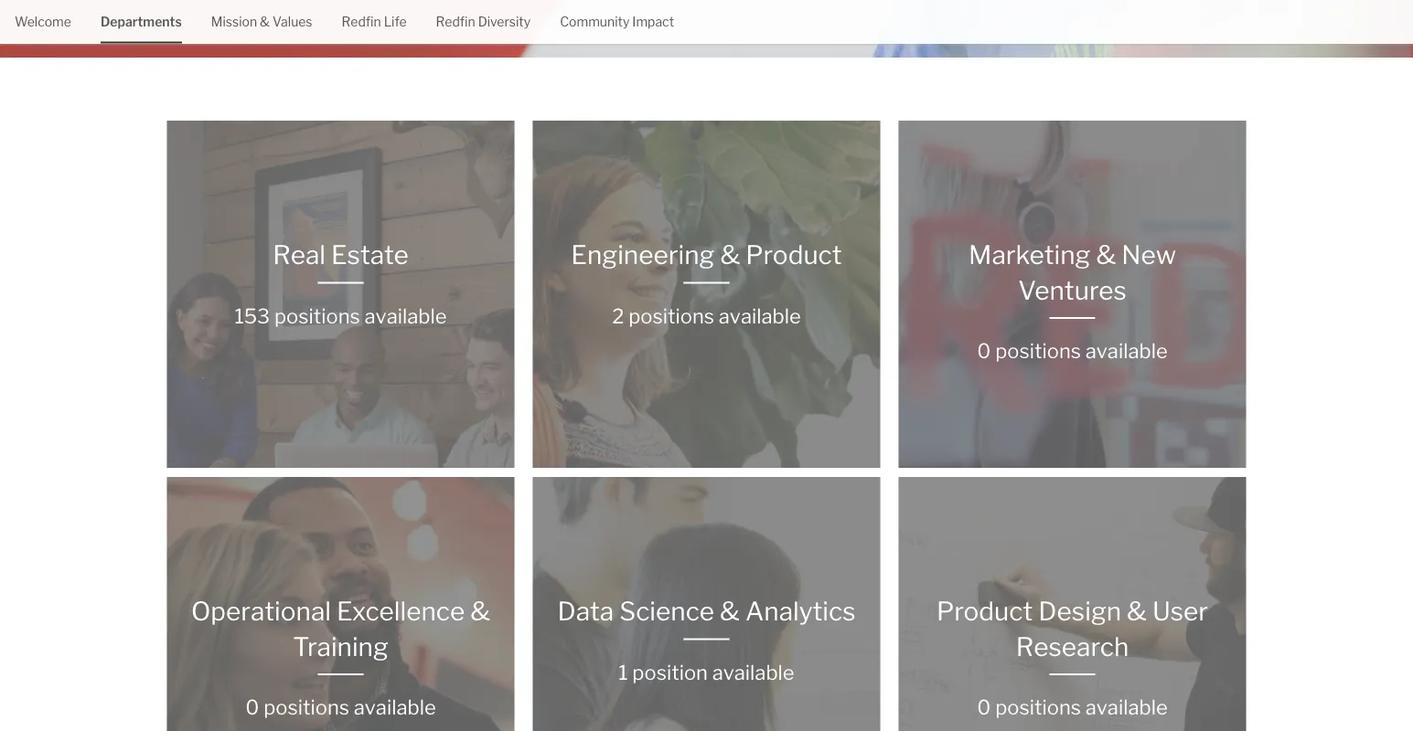 Task type: locate. For each thing, give the bounding box(es) containing it.
& inside product design & user research
[[1127, 597, 1147, 628]]

positions for product
[[996, 696, 1082, 721]]

design
[[1039, 597, 1122, 628]]

mission & values link
[[211, 0, 312, 42]]

available down engineering & product
[[719, 304, 801, 328]]

1 redfin from the left
[[342, 14, 381, 30]]

1 position available
[[619, 661, 795, 685]]

& up 2 positions available
[[720, 240, 740, 271]]

& left new
[[1096, 240, 1116, 271]]

redfin left the diversity
[[436, 14, 475, 30]]

life
[[384, 14, 407, 30]]

0 positions available down research at the bottom right of page
[[977, 696, 1168, 721]]

departments
[[101, 14, 182, 30]]

1 horizontal spatial product
[[937, 597, 1033, 628]]

available down training
[[354, 696, 436, 721]]

engineering
[[571, 240, 715, 271]]

1 vertical spatial product
[[937, 597, 1033, 628]]

0 positions available down training
[[245, 696, 436, 721]]

available down data science & analytics
[[712, 661, 795, 685]]

2 redfin from the left
[[436, 14, 475, 30]]

redfin left life at the top
[[342, 14, 381, 30]]

available
[[365, 304, 447, 328], [719, 304, 801, 328], [1086, 339, 1168, 364], [712, 661, 795, 685], [354, 696, 436, 721], [1086, 696, 1168, 721]]

positions down training
[[264, 696, 350, 721]]

redfin life link
[[342, 0, 407, 42]]

available for data science & analytics
[[712, 661, 795, 685]]

training
[[293, 632, 389, 663]]

estate
[[331, 240, 409, 271]]

positions for real
[[274, 304, 360, 328]]

1 horizontal spatial redfin
[[436, 14, 475, 30]]

positions down real
[[274, 304, 360, 328]]

available for real estate
[[365, 304, 447, 328]]

available down the ventures
[[1086, 339, 1168, 364]]

0
[[977, 339, 991, 364], [245, 696, 259, 721], [977, 696, 991, 721]]

positions for operational
[[264, 696, 350, 721]]

&
[[260, 14, 270, 30], [720, 240, 740, 271], [1096, 240, 1116, 271], [471, 597, 490, 628], [720, 597, 740, 628], [1127, 597, 1147, 628]]

0 for marketing & new ventures
[[977, 339, 991, 364]]

product
[[746, 240, 842, 271], [937, 597, 1033, 628]]

values
[[273, 14, 312, 30]]

user
[[1153, 597, 1209, 628]]

positions down research at the bottom right of page
[[996, 696, 1082, 721]]

0 positions available for excellence
[[245, 696, 436, 721]]

153 positions available
[[235, 304, 447, 328]]

redfin
[[342, 14, 381, 30], [436, 14, 475, 30]]

mission
[[211, 14, 257, 30]]

153
[[235, 304, 270, 328]]

positions down the ventures
[[996, 339, 1082, 364]]

positions
[[274, 304, 360, 328], [629, 304, 715, 328], [996, 339, 1082, 364], [264, 696, 350, 721], [996, 696, 1082, 721]]

& right excellence
[[471, 597, 490, 628]]

marketing
[[969, 240, 1091, 271]]

available down estate
[[365, 304, 447, 328]]

product inside product design & user research
[[937, 597, 1033, 628]]

new
[[1122, 240, 1177, 271]]

welcome
[[15, 14, 71, 30]]

available for marketing & new ventures
[[1086, 339, 1168, 364]]

1
[[619, 661, 628, 685]]

0 positions available for design
[[977, 696, 1168, 721]]

0 positions available
[[977, 339, 1168, 364], [245, 696, 436, 721], [977, 696, 1168, 721]]

available down research at the bottom right of page
[[1086, 696, 1168, 721]]

0 for operational excellence & training
[[245, 696, 259, 721]]

positions right the 2
[[629, 304, 715, 328]]

operational excellence & training
[[191, 597, 490, 663]]

redfin for redfin diversity
[[436, 14, 475, 30]]

position
[[633, 661, 708, 685]]

analytics
[[746, 597, 856, 628]]

0 positions available down the ventures
[[977, 339, 1168, 364]]

0 positions available for &
[[977, 339, 1168, 364]]

0 vertical spatial product
[[746, 240, 842, 271]]

& left user
[[1127, 597, 1147, 628]]

impact
[[633, 14, 674, 30]]

mission & values
[[211, 14, 312, 30]]

data science & analytics
[[558, 597, 856, 628]]

0 horizontal spatial redfin
[[342, 14, 381, 30]]



Task type: vqa. For each thing, say whether or not it's contained in the screenshot.
Analytics
yes



Task type: describe. For each thing, give the bounding box(es) containing it.
welcome link
[[15, 0, 71, 42]]

available for operational excellence & training
[[354, 696, 436, 721]]

0 horizontal spatial product
[[746, 240, 842, 271]]

marketing & new ventures
[[969, 240, 1177, 306]]

& inside marketing & new ventures
[[1096, 240, 1116, 271]]

positions for engineering
[[629, 304, 715, 328]]

community impact link
[[560, 0, 674, 42]]

redfin life
[[342, 14, 407, 30]]

community
[[560, 14, 630, 30]]

departments link
[[101, 0, 182, 42]]

product design & user research
[[937, 597, 1209, 663]]

data
[[558, 597, 614, 628]]

real estate
[[273, 240, 409, 271]]

research
[[1016, 632, 1129, 663]]

operational
[[191, 597, 331, 628]]

& inside operational excellence & training
[[471, 597, 490, 628]]

2 positions available
[[612, 304, 801, 328]]

real
[[273, 240, 326, 271]]

available for product design & user research
[[1086, 696, 1168, 721]]

redfin for redfin life
[[342, 14, 381, 30]]

community impact
[[560, 14, 674, 30]]

2
[[612, 304, 624, 328]]

0 for product design & user research
[[977, 696, 991, 721]]

engineering & product
[[571, 240, 842, 271]]

diversity
[[478, 14, 531, 30]]

redfin diversity
[[436, 14, 531, 30]]

positions for marketing
[[996, 339, 1082, 364]]

redfin diversity link
[[436, 0, 531, 42]]

& left values
[[260, 14, 270, 30]]

available for engineering & product
[[719, 304, 801, 328]]

ventures
[[1018, 275, 1127, 306]]

science
[[620, 597, 715, 628]]

excellence
[[337, 597, 465, 628]]

& right science
[[720, 597, 740, 628]]



